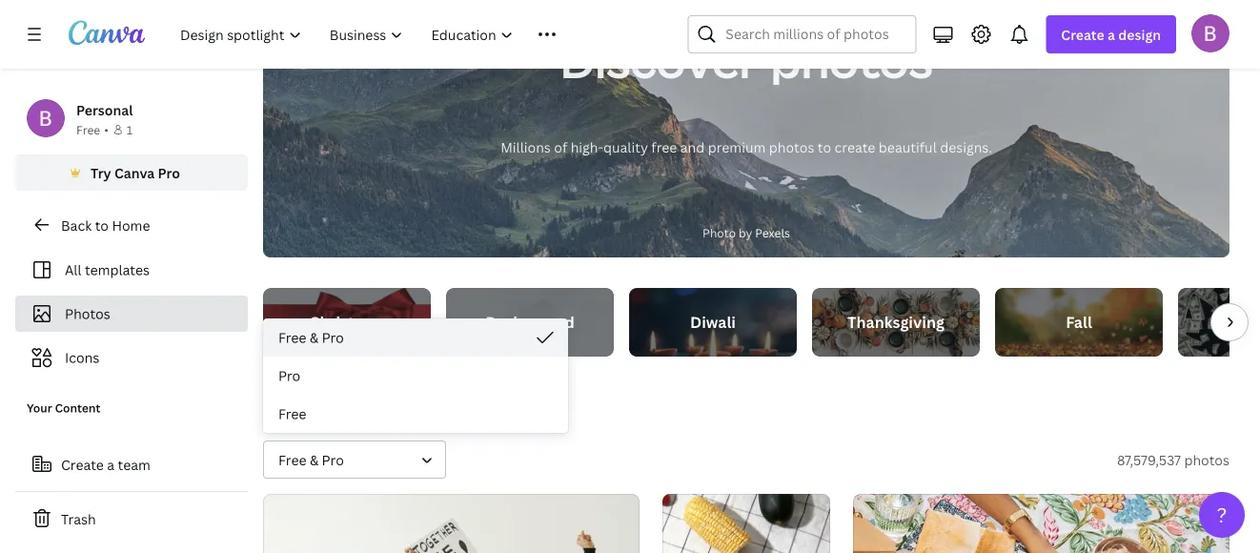 Task type: describe. For each thing, give the bounding box(es) containing it.
?
[[1217, 501, 1228, 528]]

photo by pexels
[[703, 225, 790, 240]]

icons
[[65, 349, 99, 367]]

pro inside free & pro dropdown button
[[322, 451, 344, 469]]

all
[[65, 261, 82, 279]]

premium
[[708, 138, 766, 156]]

fall link
[[995, 288, 1163, 357]]

personal
[[76, 101, 133, 119]]

87,579,537
[[1117, 451, 1181, 469]]

diwali link
[[629, 288, 797, 357]]

create
[[835, 138, 876, 156]]

1 horizontal spatial to
[[818, 138, 832, 156]]

trash link
[[15, 500, 248, 538]]

try canva pro button
[[15, 154, 248, 191]]

create for create a design
[[1062, 25, 1105, 43]]

all templates
[[65, 261, 150, 279]]

87,579,537 photos
[[1117, 451, 1230, 469]]

photos right "premium"
[[769, 138, 815, 156]]

home
[[112, 216, 150, 234]]

a for team
[[107, 455, 115, 473]]

pro inside try canva pro button
[[158, 164, 180, 182]]

photos
[[65, 305, 110, 323]]

christmas link
[[263, 288, 431, 357]]

high-
[[571, 138, 603, 156]]

free
[[651, 138, 677, 156]]

back to home link
[[15, 206, 248, 244]]

christmas
[[309, 312, 385, 332]]

? button
[[1199, 492, 1245, 538]]

free & pro button
[[263, 318, 568, 357]]

create a team
[[61, 455, 151, 473]]

diwali
[[690, 312, 736, 332]]

millions of high-quality free and premium photos to create beautiful designs.
[[501, 138, 992, 156]]

list box containing free & pro
[[263, 318, 568, 433]]

content
[[55, 400, 100, 416]]

create a design
[[1062, 25, 1161, 43]]

by
[[739, 225, 753, 240]]

photos for discover photos
[[771, 29, 933, 91]]

fall
[[1066, 312, 1093, 332]]

photos for 87,579,537 photos
[[1185, 451, 1230, 469]]

background link
[[446, 288, 614, 357]]

& inside button
[[310, 328, 319, 346]]

free & pro inside button
[[278, 328, 344, 346]]



Task type: locate. For each thing, give the bounding box(es) containing it.
1 vertical spatial &
[[310, 451, 319, 469]]

0 vertical spatial create
[[1062, 25, 1105, 43]]

& down trending
[[310, 451, 319, 469]]

1 vertical spatial a
[[107, 455, 115, 473]]

free down trending
[[278, 451, 307, 469]]

design
[[1119, 25, 1161, 43]]

1 vertical spatial create
[[61, 455, 104, 473]]

create inside dropdown button
[[1062, 25, 1105, 43]]

0 horizontal spatial a
[[107, 455, 115, 473]]

photo
[[703, 225, 736, 240]]

create inside button
[[61, 455, 104, 473]]

free inside free & pro dropdown button
[[278, 451, 307, 469]]

&
[[310, 328, 319, 346], [310, 451, 319, 469]]

top level navigation element
[[168, 15, 642, 53], [168, 15, 642, 53]]

your content
[[27, 400, 100, 416]]

free
[[76, 122, 100, 137], [278, 328, 307, 346], [278, 405, 307, 423], [278, 451, 307, 469]]

icons link
[[27, 339, 236, 376]]

photos for trending photos
[[366, 387, 447, 418]]

thanksgiving link
[[812, 288, 980, 357]]

to
[[818, 138, 832, 156], [95, 216, 109, 234]]

to left create
[[818, 138, 832, 156]]

free & pro button
[[263, 441, 446, 479]]

back
[[61, 216, 92, 234]]

pro inside free & pro button
[[322, 328, 344, 346]]

•
[[104, 122, 109, 137]]

free & pro inside dropdown button
[[278, 451, 344, 469]]

free & pro option
[[263, 318, 568, 357]]

trash
[[61, 510, 96, 528]]

millions
[[501, 138, 551, 156]]

pro inside pro button
[[278, 366, 301, 385]]

free inside free & pro button
[[278, 328, 307, 346]]

background
[[485, 312, 575, 332]]

photos up create
[[771, 29, 933, 91]]

designs.
[[940, 138, 992, 156]]

Search search field
[[726, 16, 904, 52]]

free inside free button
[[278, 405, 307, 423]]

and
[[681, 138, 705, 156]]

discover
[[560, 29, 762, 91]]

0 horizontal spatial create
[[61, 455, 104, 473]]

a left team
[[107, 455, 115, 473]]

photos down free & pro button
[[366, 387, 447, 418]]

to right back
[[95, 216, 109, 234]]

1 free & pro from the top
[[278, 328, 344, 346]]

0 vertical spatial free & pro
[[278, 328, 344, 346]]

assortment of fruits and vegetables image
[[663, 494, 830, 553]]

a inside button
[[107, 455, 115, 473]]

bob builder image
[[1192, 14, 1230, 52]]

1 horizontal spatial create
[[1062, 25, 1105, 43]]

a left design
[[1108, 25, 1116, 43]]

your
[[27, 400, 52, 416]]

create a team button
[[15, 445, 248, 483]]

thanksgiving
[[848, 312, 945, 332]]

a inside dropdown button
[[1108, 25, 1116, 43]]

try
[[91, 164, 111, 182]]

women protesting together image
[[263, 494, 640, 553]]

free •
[[76, 122, 109, 137]]

1 vertical spatial free & pro
[[278, 451, 344, 469]]

trending
[[263, 387, 362, 418]]

0 vertical spatial &
[[310, 328, 319, 346]]

0 horizontal spatial to
[[95, 216, 109, 234]]

trending photos
[[263, 387, 447, 418]]

2 free & pro from the top
[[278, 451, 344, 469]]

free left christmas
[[278, 328, 307, 346]]

quality
[[603, 138, 648, 156]]

free up free & pro dropdown button
[[278, 405, 307, 423]]

None search field
[[688, 15, 917, 53]]

try canva pro
[[91, 164, 180, 182]]

pro button
[[263, 357, 568, 395]]

photos up ? in the right bottom of the page
[[1185, 451, 1230, 469]]

beautiful
[[879, 138, 937, 156]]

& up trending
[[310, 328, 319, 346]]

free button
[[263, 395, 568, 433]]

create left team
[[61, 455, 104, 473]]

photos
[[771, 29, 933, 91], [769, 138, 815, 156], [366, 387, 447, 418], [1185, 451, 1230, 469]]

free & pro
[[278, 328, 344, 346], [278, 451, 344, 469]]

& inside dropdown button
[[310, 451, 319, 469]]

0 vertical spatial a
[[1108, 25, 1116, 43]]

create a design button
[[1046, 15, 1177, 53]]

a
[[1108, 25, 1116, 43], [107, 455, 115, 473]]

all templates link
[[27, 252, 236, 288]]

team
[[118, 455, 151, 473]]

create
[[1062, 25, 1105, 43], [61, 455, 104, 473]]

list box
[[263, 318, 568, 433]]

a for design
[[1108, 25, 1116, 43]]

pexels
[[755, 225, 790, 240]]

free & pro down trending
[[278, 451, 344, 469]]

free & pro up trending
[[278, 328, 344, 346]]

create for create a team
[[61, 455, 104, 473]]

1 vertical spatial to
[[95, 216, 109, 234]]

discover photos
[[560, 29, 933, 91]]

pro
[[158, 164, 180, 182], [322, 328, 344, 346], [278, 366, 301, 385], [322, 451, 344, 469]]

of
[[554, 138, 568, 156]]

templates
[[85, 261, 150, 279]]

2 & from the top
[[310, 451, 319, 469]]

1
[[127, 122, 133, 137]]

canva
[[114, 164, 155, 182]]

1 & from the top
[[310, 328, 319, 346]]

back to home
[[61, 216, 150, 234]]

create left design
[[1062, 25, 1105, 43]]

1 horizontal spatial a
[[1108, 25, 1116, 43]]

free left •
[[76, 122, 100, 137]]

0 vertical spatial to
[[818, 138, 832, 156]]



Task type: vqa. For each thing, say whether or not it's contained in the screenshot.
convert button
no



